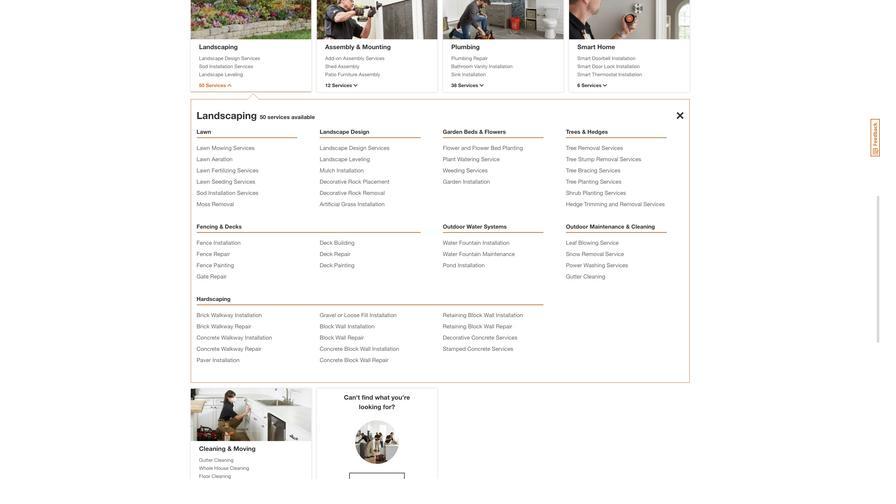 Task type: locate. For each thing, give the bounding box(es) containing it.
landscaping link up lawn mowing services "link"
[[197, 110, 257, 121]]

gutter down power
[[566, 273, 582, 280]]

0 vertical spatial sod
[[199, 63, 208, 69]]

tree for tree stump removal services
[[566, 156, 577, 162]]

2 fountain from the top
[[459, 251, 481, 257]]

outdoor
[[443, 223, 465, 230], [566, 223, 589, 230]]

leveling down landscape design services
[[349, 156, 370, 162]]

concrete block wall installation link
[[320, 346, 399, 352]]

landscape design services link for sod installation services
[[199, 54, 303, 62]]

bathroom vanity installation link
[[452, 62, 555, 70]]

service down outdoor maintenance & cleaning on the right of page
[[600, 239, 619, 246]]

walkway up concrete walkway repair link
[[221, 334, 244, 341]]

2 vertical spatial decorative
[[443, 334, 470, 341]]

1 vertical spatial landscaping
[[197, 110, 257, 121]]

plumbing inside plumbing repair bathroom vanity installation sink installation
[[452, 55, 472, 61]]

installation down smart door lock installation link
[[619, 71, 642, 77]]

2 vertical spatial design
[[349, 144, 367, 151]]

0 vertical spatial fountain
[[459, 239, 481, 246]]

1 horizontal spatial outdoor
[[566, 223, 589, 230]]

shrub planting services
[[566, 189, 626, 196]]

wall down retaining block wall installation link
[[484, 323, 495, 330]]

design up "50 services" 'button'
[[225, 55, 240, 61]]

2 painting from the left
[[334, 262, 355, 269]]

services inside 'button'
[[206, 82, 226, 88]]

removal down tree removal services
[[597, 156, 619, 162]]

patio
[[325, 71, 337, 77]]

1 horizontal spatial landscape design services link
[[320, 144, 390, 151]]

3 tree from the top
[[566, 167, 577, 174]]

0 vertical spatial decorative
[[320, 178, 347, 185]]

tree bracing services link
[[566, 167, 621, 174]]

deck for deck painting
[[320, 262, 333, 269]]

aeration
[[212, 156, 233, 162]]

outdoor up leaf
[[566, 223, 589, 230]]

landscape design services link
[[199, 54, 303, 62], [320, 144, 390, 151]]

tree left 'bracing'
[[566, 167, 577, 174]]

repair up vanity at the top of page
[[474, 55, 488, 61]]

0 vertical spatial gutter cleaning link
[[566, 273, 606, 280]]

design for landscape design
[[351, 128, 370, 135]]

installation up retaining block wall repair
[[496, 312, 523, 318]]

0 vertical spatial service
[[481, 156, 500, 162]]

design inside landscape design services sod installation services landscape leveling
[[225, 55, 240, 61]]

4 tree from the top
[[566, 178, 577, 185]]

0 vertical spatial plumbing
[[452, 43, 480, 50]]

2 tree from the top
[[566, 156, 577, 162]]

decorative up stamped
[[443, 334, 470, 341]]

and up watering
[[462, 144, 471, 151]]

deck for deck repair
[[320, 251, 333, 257]]

water for water fountain maintenance
[[443, 251, 458, 257]]

vanity
[[475, 63, 488, 69]]

stamped
[[443, 346, 466, 352]]

concrete
[[197, 334, 220, 341], [472, 334, 495, 341], [197, 346, 220, 352], [320, 346, 343, 352], [468, 346, 491, 352], [320, 357, 343, 363]]

fence up fence repair link
[[197, 239, 212, 246]]

fence painting link
[[197, 262, 234, 269]]

moss
[[197, 201, 210, 207]]

repair down "fence installation" link
[[214, 251, 230, 257]]

planting down tree planting services link
[[583, 189, 603, 196]]

fence for fence repair
[[197, 251, 212, 257]]

wall up the "concrete block wall repair"
[[360, 346, 371, 352]]

0 horizontal spatial leveling
[[225, 71, 243, 77]]

1 horizontal spatial flower
[[473, 144, 489, 151]]

services
[[268, 114, 290, 120]]

3 fence from the top
[[197, 262, 212, 269]]

0 horizontal spatial 50
[[199, 82, 205, 88]]

retaining block wall repair
[[443, 323, 513, 330]]

concrete down block wall repair link
[[320, 346, 343, 352]]

1 vertical spatial leveling
[[349, 156, 370, 162]]

block for retaining block wall repair
[[468, 323, 483, 330]]

artificial grass installation link
[[320, 201, 385, 207]]

1 vertical spatial water
[[443, 239, 458, 246]]

sink
[[452, 71, 461, 77]]

flower
[[443, 144, 460, 151], [473, 144, 489, 151]]

0 horizontal spatial flower
[[443, 144, 460, 151]]

repair down concrete block wall installation link on the bottom
[[372, 357, 389, 363]]

leaf blowing service
[[566, 239, 619, 246]]

flower and flower bed planting link
[[443, 144, 523, 151]]

1 tree from the top
[[566, 144, 577, 151]]

1 retaining from the top
[[443, 312, 467, 318]]

0 vertical spatial leveling
[[225, 71, 243, 77]]

1 horizontal spatial landscape leveling link
[[320, 156, 370, 162]]

5 lawn from the top
[[197, 178, 210, 185]]

paver installation link
[[197, 357, 240, 363]]

smart left the 'door' on the right
[[578, 63, 591, 69]]

leaf blowing service link
[[566, 239, 619, 246]]

blowing
[[579, 239, 599, 246]]

gutter inside gutter cleaning whole house cleaning floor cleaning
[[199, 457, 213, 463]]

block for concrete block wall repair
[[344, 357, 359, 363]]

1 brick from the top
[[197, 312, 210, 318]]

maintenance up 'leaf blowing service' link
[[590, 223, 625, 230]]

sod installation services link down lawn seeding services link at top left
[[197, 189, 259, 196]]

landscaping up landscape design services sod installation services landscape leveling
[[199, 43, 238, 50]]

painting down the deck repair link on the left bottom of the page
[[334, 262, 355, 269]]

wall down or
[[336, 323, 346, 330]]

1 lawn from the top
[[197, 128, 211, 135]]

2 lawn from the top
[[197, 144, 210, 151]]

& for cleaning & moving
[[227, 445, 232, 453]]

landscaping
[[199, 43, 238, 50], [197, 110, 257, 121]]

retaining
[[443, 312, 467, 318], [443, 323, 467, 330]]

concrete down block wall repair
[[320, 357, 343, 363]]

lawn for lawn fertilizing services
[[197, 167, 210, 174]]

& for trees & hedges
[[582, 128, 586, 135]]

bathroom
[[452, 63, 473, 69]]

1 vertical spatial 50
[[260, 114, 266, 120]]

removal down sod installation services
[[212, 201, 234, 207]]

installation inside landscape design services sod installation services landscape leveling
[[209, 63, 233, 69]]

design up landscape design services
[[351, 128, 370, 135]]

2 rock from the top
[[348, 189, 361, 196]]

deck for deck building
[[320, 239, 333, 246]]

mowing
[[212, 144, 232, 151]]

1 vertical spatial rock
[[348, 189, 361, 196]]

landscape for landscape design
[[320, 128, 349, 135]]

0 vertical spatial fence
[[197, 239, 212, 246]]

retaining up retaining block wall repair
[[443, 312, 467, 318]]

hedge trimming and removal  services
[[566, 201, 665, 207]]

0 vertical spatial garden
[[443, 128, 463, 135]]

2 vertical spatial deck
[[320, 262, 333, 269]]

lawn down lawn aeration link
[[197, 167, 210, 174]]

moss removal link
[[197, 201, 234, 207]]

lawn fertilizing services
[[197, 167, 259, 174]]

services inside button
[[582, 82, 602, 88]]

fence for fence installation
[[197, 239, 212, 246]]

trees & hedges
[[566, 128, 608, 135]]

concrete down brick walkway repair "link"
[[197, 334, 220, 341]]

1 horizontal spatial 50
[[260, 114, 266, 120]]

0 horizontal spatial maintenance
[[483, 251, 515, 257]]

2 outdoor from the left
[[566, 223, 589, 230]]

fence for fence painting
[[197, 262, 212, 269]]

retaining up stamped
[[443, 323, 467, 330]]

landscape leveling link up mulch installation on the top left of the page
[[320, 156, 370, 162]]

1 vertical spatial garden
[[443, 178, 462, 185]]

landscape design services
[[320, 144, 390, 151]]

decorative concrete services link
[[443, 334, 518, 341]]

lawn
[[197, 128, 211, 135], [197, 144, 210, 151], [197, 156, 210, 162], [197, 167, 210, 174], [197, 178, 210, 185]]

planting right bed
[[503, 144, 523, 151]]

3 deck from the top
[[320, 262, 333, 269]]

2 deck from the top
[[320, 251, 333, 257]]

2 brick from the top
[[197, 323, 210, 330]]

installation down water fountain maintenance link
[[458, 262, 485, 269]]

painting
[[214, 262, 234, 269], [334, 262, 355, 269]]

water fountain installation
[[443, 239, 510, 246]]

water
[[467, 223, 483, 230], [443, 239, 458, 246], [443, 251, 458, 257]]

walkway down the concrete walkway installation
[[221, 346, 244, 352]]

decorative rock placement
[[320, 178, 390, 185]]

loose
[[344, 312, 360, 318]]

gutter for gutter cleaning
[[566, 273, 582, 280]]

1 flower from the left
[[443, 144, 460, 151]]

landscape design services link up landscape leveling
[[320, 144, 390, 151]]

repair inside plumbing repair bathroom vanity installation sink installation
[[474, 55, 488, 61]]

concrete walkway repair
[[197, 346, 261, 352]]

0 horizontal spatial landscape design services link
[[199, 54, 303, 62]]

services inside button
[[458, 82, 478, 88]]

& right trees
[[582, 128, 586, 135]]

service for flower
[[481, 156, 500, 162]]

removal
[[578, 144, 600, 151], [597, 156, 619, 162], [363, 189, 385, 196], [212, 201, 234, 207], [620, 201, 642, 207], [582, 251, 604, 257]]

walkway down the brick walkway installation
[[211, 323, 233, 330]]

garden installation link
[[443, 178, 490, 185]]

deck building
[[320, 239, 355, 246]]

thermostat
[[592, 71, 617, 77]]

sod up moss
[[197, 189, 207, 196]]

fountain up water fountain maintenance
[[459, 239, 481, 246]]

decorative for decorative concrete services
[[443, 334, 470, 341]]

2 vertical spatial planting
[[583, 189, 603, 196]]

4 lawn from the top
[[197, 167, 210, 174]]

gutter cleaning link down washing on the bottom right of the page
[[566, 273, 606, 280]]

add-on assembly services shed assembly patio furniture assembly
[[325, 55, 385, 77]]

trees
[[566, 128, 581, 135]]

repair
[[474, 55, 488, 61], [214, 251, 230, 257], [334, 251, 351, 257], [210, 273, 227, 280], [235, 323, 251, 330], [496, 323, 513, 330], [348, 334, 364, 341], [245, 346, 261, 352], [372, 357, 389, 363]]

lawn left aeration
[[197, 156, 210, 162]]

and
[[462, 144, 471, 151], [609, 201, 619, 207]]

38
[[452, 82, 457, 88]]

38 services button
[[452, 82, 555, 89]]

fence painting
[[197, 262, 234, 269]]

0 horizontal spatial gutter
[[199, 457, 213, 463]]

tree down trees
[[566, 144, 577, 151]]

1 horizontal spatial gutter cleaning link
[[566, 273, 606, 280]]

1 fence from the top
[[197, 239, 212, 246]]

service down bed
[[481, 156, 500, 162]]

lawn up lawn aeration
[[197, 144, 210, 151]]

2 fence from the top
[[197, 251, 212, 257]]

0 horizontal spatial landscape leveling link
[[199, 70, 303, 78]]

1 vertical spatial design
[[351, 128, 370, 135]]

wall down concrete block wall installation link on the bottom
[[360, 357, 371, 363]]

leveling up "50 services" 'button'
[[225, 71, 243, 77]]

lawn up lawn mowing services
[[197, 128, 211, 135]]

1 smart from the top
[[578, 43, 596, 50]]

tree up shrub
[[566, 178, 577, 185]]

0 vertical spatial maintenance
[[590, 223, 625, 230]]

weeding services
[[443, 167, 488, 174]]

1 rock from the top
[[348, 178, 361, 185]]

assembly up furniture
[[338, 63, 360, 69]]

0 vertical spatial retaining
[[443, 312, 467, 318]]

service up power washing services link
[[606, 251, 624, 257]]

& for assembly & mounting
[[356, 43, 361, 50]]

1 vertical spatial decorative
[[320, 189, 347, 196]]

1 vertical spatial landscape design services link
[[320, 144, 390, 151]]

installation up 50 services
[[209, 63, 233, 69]]

concrete walkway installation link
[[197, 334, 272, 341]]

block
[[468, 312, 483, 318], [320, 323, 334, 330], [468, 323, 483, 330], [320, 334, 334, 341], [344, 346, 359, 352], [344, 357, 359, 363]]

1 plumbing from the top
[[452, 43, 480, 50]]

lawn mowing services
[[197, 144, 255, 151]]

1 fountain from the top
[[459, 239, 481, 246]]

0 vertical spatial rock
[[348, 178, 361, 185]]

lawn for lawn
[[197, 128, 211, 135]]

2 vertical spatial water
[[443, 251, 458, 257]]

0 vertical spatial 50
[[199, 82, 205, 88]]

block wall installation
[[320, 323, 375, 330]]

1 deck from the top
[[320, 239, 333, 246]]

0 vertical spatial landscaping link
[[199, 43, 238, 50]]

lawn for lawn seeding services
[[197, 178, 210, 185]]

what
[[375, 394, 390, 401]]

installation down systems
[[483, 239, 510, 246]]

walkway for concrete walkway repair
[[221, 346, 244, 352]]

50 down landscape design services sod installation services landscape leveling
[[199, 82, 205, 88]]

snow removal service
[[566, 251, 624, 257]]

lawn for lawn mowing services
[[197, 144, 210, 151]]

1 painting from the left
[[214, 262, 234, 269]]

0 vertical spatial landscape leveling link
[[199, 70, 303, 78]]

& left "mounting"
[[356, 43, 361, 50]]

leveling inside landscape design services sod installation services landscape leveling
[[225, 71, 243, 77]]

decorative rock removal
[[320, 189, 385, 196]]

0 vertical spatial gutter
[[566, 273, 582, 280]]

wall for concrete block wall repair
[[360, 357, 371, 363]]

leveling
[[225, 71, 243, 77], [349, 156, 370, 162]]

2 retaining from the top
[[443, 323, 467, 330]]

services inside the add-on assembly services shed assembly patio furniture assembly
[[366, 55, 385, 61]]

installation down vanity at the top of page
[[462, 71, 486, 77]]

fertilizing
[[212, 167, 236, 174]]

50 left services
[[260, 114, 266, 120]]

0 vertical spatial sod installation services link
[[199, 62, 303, 70]]

tree stump removal services link
[[566, 156, 642, 162]]

power washing services link
[[566, 262, 628, 269]]

outdoor for outdoor maintenance & cleaning
[[566, 223, 589, 230]]

1 horizontal spatial painting
[[334, 262, 355, 269]]

1 vertical spatial and
[[609, 201, 619, 207]]

2 plumbing from the top
[[452, 55, 472, 61]]

removal down 'leaf blowing service' link
[[582, 251, 604, 257]]

tree bracing services
[[566, 167, 621, 174]]

rock down the decorative rock placement
[[348, 189, 361, 196]]

tree
[[566, 144, 577, 151], [566, 156, 577, 162], [566, 167, 577, 174], [566, 178, 577, 185]]

retaining for retaining block wall installation
[[443, 312, 467, 318]]

1 vertical spatial planting
[[578, 178, 599, 185]]

0 horizontal spatial painting
[[214, 262, 234, 269]]

1 vertical spatial fence
[[197, 251, 212, 257]]

landscaping link up landscape design services sod installation services landscape leveling
[[199, 43, 238, 50]]

pond
[[443, 262, 456, 269]]

landscape leveling
[[320, 156, 370, 162]]

flower up plant
[[443, 144, 460, 151]]

deck
[[320, 239, 333, 246], [320, 251, 333, 257], [320, 262, 333, 269]]

2 vertical spatial fence
[[197, 262, 212, 269]]

1 vertical spatial deck
[[320, 251, 333, 257]]

find
[[362, 394, 373, 401]]

0 vertical spatial landscape design services link
[[199, 54, 303, 62]]

whole
[[199, 465, 213, 471]]

decorative for decorative rock removal
[[320, 189, 347, 196]]

landscape leveling link up "50 services" 'button'
[[199, 70, 303, 78]]

fountain up pond installation link
[[459, 251, 481, 257]]

1 vertical spatial retaining
[[443, 323, 467, 330]]

design up landscape leveling
[[349, 144, 367, 151]]

smart up doorbell
[[578, 43, 596, 50]]

1 vertical spatial gutter cleaning link
[[199, 456, 303, 464]]

decorative down the mulch
[[320, 178, 347, 185]]

outdoor maintenance & cleaning
[[566, 223, 655, 230]]

rock for removal
[[348, 189, 361, 196]]

decorative for decorative rock placement
[[320, 178, 347, 185]]

0 vertical spatial landscaping
[[199, 43, 238, 50]]

1 outdoor from the left
[[443, 223, 465, 230]]

sod installation services
[[197, 189, 259, 196]]

sod installation services link up "50 services" 'button'
[[199, 62, 303, 70]]

installation
[[612, 55, 636, 61], [209, 63, 233, 69], [489, 63, 513, 69], [617, 63, 640, 69], [462, 71, 486, 77], [619, 71, 642, 77], [337, 167, 364, 174], [463, 178, 490, 185], [208, 189, 236, 196], [358, 201, 385, 207], [214, 239, 241, 246], [483, 239, 510, 246], [458, 262, 485, 269], [235, 312, 262, 318], [370, 312, 397, 318], [496, 312, 523, 318], [348, 323, 375, 330], [245, 334, 272, 341], [372, 346, 399, 352], [213, 357, 240, 363]]

gravel
[[320, 312, 336, 318]]

landscape design services link for landscape leveling
[[320, 144, 390, 151]]

2 vertical spatial service
[[606, 251, 624, 257]]

gutter
[[566, 273, 582, 280], [199, 457, 213, 463]]

2 garden from the top
[[443, 178, 462, 185]]

3 lawn from the top
[[197, 156, 210, 162]]

1 vertical spatial brick
[[197, 323, 210, 330]]

2 flower from the left
[[473, 144, 489, 151]]

outdoor up water fountain installation link
[[443, 223, 465, 230]]

decorative up artificial
[[320, 189, 347, 196]]

grass
[[341, 201, 356, 207]]

fountain
[[459, 239, 481, 246], [459, 251, 481, 257]]

tree for tree bracing services
[[566, 167, 577, 174]]

water for water fountain installation
[[443, 239, 458, 246]]

landscaping up lawn mowing services "link"
[[197, 110, 257, 121]]

rock up decorative rock removal
[[348, 178, 361, 185]]

lawn for lawn aeration
[[197, 156, 210, 162]]

service
[[481, 156, 500, 162], [600, 239, 619, 246], [606, 251, 624, 257]]

close drawer image
[[677, 112, 684, 119]]

lawn left seeding on the top
[[197, 178, 210, 185]]

garden left "beds"
[[443, 128, 463, 135]]

1 vertical spatial plumbing
[[452, 55, 472, 61]]

1 garden from the top
[[443, 128, 463, 135]]

brick down brick walkway installation link
[[197, 323, 210, 330]]

1 horizontal spatial gutter
[[566, 273, 582, 280]]

flower and flower bed planting
[[443, 144, 523, 151]]

0 vertical spatial deck
[[320, 239, 333, 246]]

trimming
[[585, 201, 608, 207]]

retaining block wall installation
[[443, 312, 523, 318]]

12 services button
[[325, 82, 429, 89]]

gravel or loose fill installation link
[[320, 312, 397, 318]]

0 horizontal spatial outdoor
[[443, 223, 465, 230]]

assembly down "assembly & mounting" link
[[343, 55, 365, 61]]

fence up gate
[[197, 262, 212, 269]]

decorative rock placement link
[[320, 178, 390, 185]]

1 horizontal spatial and
[[609, 201, 619, 207]]

feedback link image
[[871, 119, 881, 157]]

0 vertical spatial design
[[225, 55, 240, 61]]

landscape design services link up "50 services" 'button'
[[199, 54, 303, 62]]

0 horizontal spatial and
[[462, 144, 471, 151]]

plant
[[443, 156, 456, 162]]

available
[[291, 114, 315, 120]]

1 vertical spatial fountain
[[459, 251, 481, 257]]

plumbing repair bathroom vanity installation sink installation
[[452, 55, 513, 77]]

4 smart from the top
[[578, 71, 591, 77]]

gravel or loose fill installation
[[320, 312, 397, 318]]

1 vertical spatial gutter
[[199, 457, 213, 463]]

0 vertical spatial brick
[[197, 312, 210, 318]]

and right trimming
[[609, 201, 619, 207]]

gutter up whole
[[199, 457, 213, 463]]



Task type: describe. For each thing, give the bounding box(es) containing it.
concrete block wall repair link
[[320, 357, 389, 363]]

artificial grass installation
[[320, 201, 385, 207]]

hedge trimming and removal  services link
[[566, 201, 665, 207]]

gutter for gutter cleaning whole house cleaning floor cleaning
[[199, 457, 213, 463]]

installation right fill on the left bottom of the page
[[370, 312, 397, 318]]

watering
[[457, 156, 480, 162]]

door
[[592, 63, 603, 69]]

1 vertical spatial landscaping link
[[197, 110, 257, 121]]

rock for placement
[[348, 178, 361, 185]]

0 vertical spatial and
[[462, 144, 471, 151]]

decks
[[225, 223, 242, 230]]

landscape for landscape design services sod installation services landscape leveling
[[199, 55, 223, 61]]

50 inside landscaping 50 services available
[[260, 114, 266, 120]]

can't find what you're looking for?
[[344, 394, 410, 411]]

sod inside landscape design services sod installation services landscape leveling
[[199, 63, 208, 69]]

concrete for concrete block wall installation
[[320, 346, 343, 352]]

installation down weeding services
[[463, 178, 490, 185]]

outdoor water systems
[[443, 223, 507, 230]]

1 horizontal spatial leveling
[[349, 156, 370, 162]]

deck painting
[[320, 262, 355, 269]]

12 services
[[325, 82, 352, 88]]

cleaning & moving
[[199, 445, 256, 453]]

0 horizontal spatial gutter cleaning link
[[199, 456, 303, 464]]

wall down block wall installation at the left bottom of the page
[[336, 334, 346, 341]]

patio furniture assembly link
[[325, 70, 429, 78]]

tree planting services
[[566, 178, 622, 185]]

1 horizontal spatial maintenance
[[590, 223, 625, 230]]

deck painting link
[[320, 262, 355, 269]]

installation down gravel or loose fill installation
[[348, 323, 375, 330]]

block for concrete block wall installation
[[344, 346, 359, 352]]

smart home link
[[578, 43, 616, 50]]

fountain for installation
[[459, 239, 481, 246]]

bed
[[491, 144, 501, 151]]

lock
[[604, 63, 615, 69]]

brick for brick walkway repair
[[197, 323, 210, 330]]

installation up decorative rock placement link
[[337, 167, 364, 174]]

removal up outdoor maintenance & cleaning on the right of page
[[620, 201, 642, 207]]

seeding
[[212, 178, 232, 185]]

painting for deck painting
[[334, 262, 355, 269]]

mounting
[[362, 43, 391, 50]]

garden installation
[[443, 178, 490, 185]]

block wall installation link
[[320, 323, 375, 330]]

3 smart from the top
[[578, 63, 591, 69]]

fountain for maintenance
[[459, 251, 481, 257]]

2 smart from the top
[[578, 55, 591, 61]]

walkway for brick walkway repair
[[211, 323, 233, 330]]

tree stump removal services
[[566, 156, 642, 162]]

gutter cleaning whole house cleaning floor cleaning
[[199, 457, 249, 479]]

garden for garden installation
[[443, 178, 462, 185]]

& right "beds"
[[479, 128, 483, 135]]

1 vertical spatial sod
[[197, 189, 207, 196]]

garden for garden beds & flowers
[[443, 128, 463, 135]]

snow
[[566, 251, 581, 257]]

pond installation link
[[443, 262, 485, 269]]

weeding services link
[[443, 167, 488, 174]]

removal up stump
[[578, 144, 600, 151]]

concrete up 'stamped concrete services'
[[472, 334, 495, 341]]

plumbing link
[[452, 43, 480, 50]]

walkway for concrete walkway installation
[[221, 334, 244, 341]]

tree planting services link
[[566, 178, 622, 185]]

50 inside 'button'
[[199, 82, 205, 88]]

cleaning & moving link
[[199, 445, 256, 453]]

paver installation
[[197, 357, 240, 363]]

plumbing for plumbing repair bathroom vanity installation sink installation
[[452, 55, 472, 61]]

design for landscape design services
[[349, 144, 367, 151]]

fence installation link
[[197, 239, 241, 246]]

0 vertical spatial planting
[[503, 144, 523, 151]]

plumbing repair link
[[452, 54, 555, 62]]

1 vertical spatial landscape leveling link
[[320, 156, 370, 162]]

concrete for concrete block wall repair
[[320, 357, 343, 363]]

repair up concrete block wall installation
[[348, 334, 364, 341]]

assembly down shed assembly link
[[359, 71, 380, 77]]

painting for fence painting
[[214, 262, 234, 269]]

concrete block wall repair
[[320, 357, 389, 363]]

smart door lock installation link
[[578, 62, 681, 70]]

gutter cleaning
[[566, 273, 606, 280]]

& down hedge trimming and removal  services link
[[626, 223, 630, 230]]

fencing & decks
[[197, 223, 242, 230]]

installation up concrete walkway repair
[[245, 334, 272, 341]]

repair down retaining block wall installation
[[496, 323, 513, 330]]

installation down the decorative rock removal link
[[358, 201, 385, 207]]

services inside button
[[332, 82, 352, 88]]

lawn aeration link
[[197, 156, 233, 162]]

assembly up 'on'
[[325, 43, 355, 50]]

landscaping for landscaping
[[199, 43, 238, 50]]

installation up sink installation link in the top right of the page
[[489, 63, 513, 69]]

installation down decks
[[214, 239, 241, 246]]

flowers
[[485, 128, 506, 135]]

wall for concrete block wall installation
[[360, 346, 371, 352]]

assembly & mounting
[[325, 43, 391, 50]]

repair down "building"
[[334, 251, 351, 257]]

wall for retaining block wall repair
[[484, 323, 495, 330]]

retaining block wall installation link
[[443, 312, 523, 318]]

tree for tree removal services
[[566, 144, 577, 151]]

add-on assembly services link
[[325, 54, 429, 62]]

concrete block wall installation
[[320, 346, 399, 352]]

installation down concrete walkway repair link
[[213, 357, 240, 363]]

home
[[598, 43, 616, 50]]

landscape for landscape leveling
[[320, 156, 348, 162]]

installation down seeding on the top
[[208, 189, 236, 196]]

outdoor for outdoor water systems
[[443, 223, 465, 230]]

repair up the concrete walkway installation
[[235, 323, 251, 330]]

planting for shrub
[[583, 189, 603, 196]]

& for fencing & decks
[[220, 223, 223, 230]]

service for service
[[606, 251, 624, 257]]

concrete walkway installation
[[197, 334, 272, 341]]

planting for tree
[[578, 178, 599, 185]]

tree for tree planting services
[[566, 178, 577, 185]]

assembly & mounting link
[[325, 43, 391, 50]]

pond installation
[[443, 262, 485, 269]]

1 vertical spatial service
[[600, 239, 619, 246]]

fencing
[[197, 223, 218, 230]]

paver
[[197, 357, 211, 363]]

block wall repair
[[320, 334, 364, 341]]

installation up smart door lock installation link
[[612, 55, 636, 61]]

smart thermostat installation link
[[578, 70, 681, 78]]

deck building link
[[320, 239, 355, 246]]

stump
[[578, 156, 595, 162]]

removal down the placement
[[363, 189, 385, 196]]

decorative rock removal link
[[320, 189, 385, 196]]

1 vertical spatial sod installation services link
[[197, 189, 259, 196]]

0 vertical spatial water
[[467, 223, 483, 230]]

concrete down decorative concrete services
[[468, 346, 491, 352]]

6 services button
[[578, 82, 681, 89]]

installation up the concrete walkway installation link
[[235, 312, 262, 318]]

design for landscape design services sod installation services landscape leveling
[[225, 55, 240, 61]]

landscape design services sod installation services landscape leveling
[[199, 55, 260, 77]]

tree removal services
[[566, 144, 623, 151]]

1 vertical spatial maintenance
[[483, 251, 515, 257]]

50 services
[[199, 82, 226, 88]]

wall for retaining block wall installation
[[484, 312, 495, 318]]

50 services button
[[199, 82, 303, 89]]

plumbing for plumbing
[[452, 43, 480, 50]]

retaining for retaining block wall repair
[[443, 323, 467, 330]]

walkway for brick walkway installation
[[211, 312, 233, 318]]

brick for brick walkway installation
[[197, 312, 210, 318]]

installation up "concrete block wall repair" link
[[372, 346, 399, 352]]

12
[[325, 82, 331, 88]]

38 services
[[452, 82, 478, 88]]

floor
[[199, 473, 210, 479]]

bracing
[[578, 167, 598, 174]]

concrete for concrete walkway installation
[[197, 334, 220, 341]]

on
[[336, 55, 342, 61]]

repair down the concrete walkway installation
[[245, 346, 261, 352]]

concrete walkway repair link
[[197, 346, 261, 352]]

landscape for landscape design services
[[320, 144, 348, 151]]

smart home
[[578, 43, 616, 50]]

landscaping for landscaping 50 services available
[[197, 110, 257, 121]]

hedge
[[566, 201, 583, 207]]

concrete for concrete walkway repair
[[197, 346, 220, 352]]

beds
[[464, 128, 478, 135]]

installation up smart thermostat installation link
[[617, 63, 640, 69]]

plant watering service
[[443, 156, 500, 162]]

brick walkway installation
[[197, 312, 262, 318]]

fence repair
[[197, 251, 230, 257]]

stamped concrete services link
[[443, 346, 514, 352]]

block for retaining block wall installation
[[468, 312, 483, 318]]

repair down fence painting
[[210, 273, 227, 280]]



Task type: vqa. For each thing, say whether or not it's contained in the screenshot.


